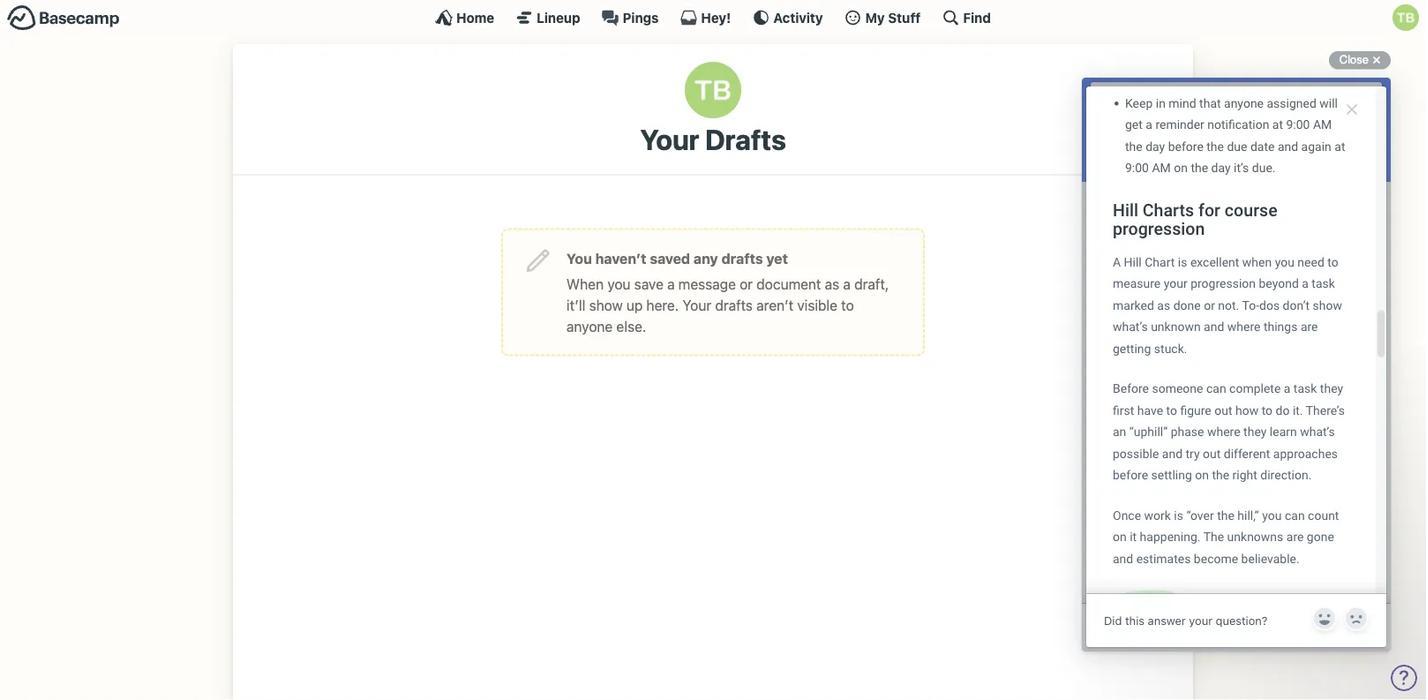 Task type: vqa. For each thing, say whether or not it's contained in the screenshot.
saved
yes



Task type: locate. For each thing, give the bounding box(es) containing it.
to
[[842, 297, 854, 313]]

draft,
[[855, 275, 889, 292]]

tim burton image
[[685, 62, 742, 118]]

when
[[567, 275, 604, 292]]

it'll
[[567, 297, 586, 313]]

drafts up 'or'
[[722, 250, 763, 267]]

a right as
[[844, 275, 851, 292]]

a
[[668, 275, 675, 292], [844, 275, 851, 292]]

my
[[866, 10, 885, 25]]

1 horizontal spatial a
[[844, 275, 851, 292]]

find button
[[942, 9, 991, 26]]

as
[[825, 275, 840, 292]]

show
[[589, 297, 623, 313]]

yet
[[767, 250, 788, 267]]

hey!
[[701, 10, 731, 25]]

close button
[[1329, 49, 1391, 71]]

your down message
[[683, 297, 712, 313]]

0 horizontal spatial a
[[668, 275, 675, 292]]

your down tim burton image at the top of page
[[640, 123, 700, 156]]

tim burton image
[[1393, 4, 1420, 31]]

close
[[1340, 53, 1369, 66]]

1 vertical spatial drafts
[[715, 297, 753, 313]]

a right save
[[668, 275, 675, 292]]

hey! button
[[680, 9, 731, 26]]

my stuff
[[866, 10, 921, 25]]

home link
[[435, 9, 495, 26]]

drafts down 'or'
[[715, 297, 753, 313]]

drafts
[[722, 250, 763, 267], [715, 297, 753, 313]]

else.
[[617, 318, 647, 335]]

my stuff button
[[845, 9, 921, 26]]

find
[[964, 10, 991, 25]]

your
[[640, 123, 700, 156], [683, 297, 712, 313]]

1 vertical spatial your
[[683, 297, 712, 313]]

0 vertical spatial your
[[640, 123, 700, 156]]



Task type: describe. For each thing, give the bounding box(es) containing it.
or
[[740, 275, 753, 292]]

stuff
[[888, 10, 921, 25]]

activity link
[[753, 9, 823, 26]]

activity
[[774, 10, 823, 25]]

cross small image
[[1367, 49, 1388, 71]]

home
[[457, 10, 495, 25]]

lineup link
[[516, 9, 581, 26]]

drafts
[[705, 123, 786, 156]]

1 a from the left
[[668, 275, 675, 292]]

visible
[[798, 297, 838, 313]]

any
[[694, 250, 718, 267]]

you
[[608, 275, 631, 292]]

0 vertical spatial drafts
[[722, 250, 763, 267]]

anyone
[[567, 318, 613, 335]]

your drafts
[[640, 123, 786, 156]]

lineup
[[537, 10, 581, 25]]

switch accounts image
[[7, 4, 120, 32]]

you
[[567, 250, 592, 267]]

main element
[[0, 0, 1427, 34]]

message
[[679, 275, 736, 292]]

pings
[[623, 10, 659, 25]]

you haven't saved any drafts yet when you save a message or document as a draft, it'll show up here. your drafts aren't visible to anyone else.
[[567, 250, 889, 335]]

your inside you haven't saved any drafts yet when you save a message or document as a draft, it'll show up here. your drafts aren't visible to anyone else.
[[683, 297, 712, 313]]

pings button
[[602, 9, 659, 26]]

save
[[635, 275, 664, 292]]

2 a from the left
[[844, 275, 851, 292]]

aren't
[[757, 297, 794, 313]]

document
[[757, 275, 822, 292]]

haven't
[[596, 250, 647, 267]]

saved
[[650, 250, 690, 267]]

here.
[[647, 297, 679, 313]]

up
[[627, 297, 643, 313]]

cross small image
[[1367, 49, 1388, 71]]



